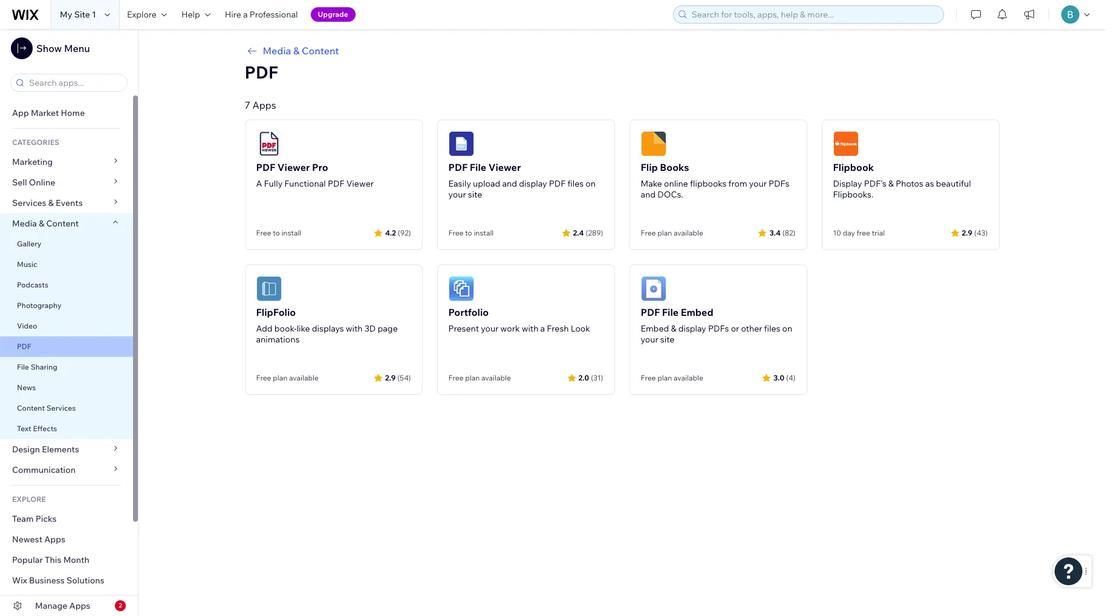Task type: vqa. For each thing, say whether or not it's contained in the screenshot.
plan associated with Make
yes



Task type: locate. For each thing, give the bounding box(es) containing it.
content down upgrade button
[[302, 45, 339, 57]]

free to install down fully at the left top of the page
[[256, 229, 301, 238]]

0 vertical spatial services
[[12, 198, 46, 209]]

plan
[[657, 229, 672, 238], [273, 374, 287, 383], [465, 374, 480, 383], [657, 374, 672, 383]]

apps right the 7
[[252, 99, 276, 111]]

plan for make
[[657, 229, 672, 238]]

1 horizontal spatial free to install
[[448, 229, 494, 238]]

file
[[470, 161, 486, 174], [662, 307, 679, 319], [17, 363, 29, 372]]

podcasts
[[17, 281, 48, 290]]

1 vertical spatial media & content link
[[0, 213, 133, 234]]

0 horizontal spatial free to install
[[256, 229, 301, 238]]

on up 2.4 (289)
[[586, 178, 596, 189]]

1 to from the left
[[273, 229, 280, 238]]

my
[[60, 9, 72, 20]]

plan for embed
[[657, 374, 672, 383]]

gallery link
[[0, 234, 133, 255]]

present
[[448, 324, 479, 334]]

wix business solutions
[[12, 576, 104, 587]]

1 horizontal spatial pdfs
[[769, 178, 790, 189]]

2 vertical spatial file
[[17, 363, 29, 372]]

file for embed
[[662, 307, 679, 319]]

7
[[245, 99, 250, 111]]

0 horizontal spatial pdfs
[[708, 324, 729, 334]]

and inside flip books make online flipbooks from your pdfs and docs.
[[641, 189, 656, 200]]

1 horizontal spatial 2.9
[[962, 228, 972, 237]]

file down pdf file embed  logo
[[662, 307, 679, 319]]

work
[[500, 324, 520, 334]]

services down news link
[[46, 404, 76, 413]]

files right other
[[764, 324, 780, 334]]

this
[[45, 555, 61, 566]]

1 install from the left
[[281, 229, 301, 238]]

1 horizontal spatial install
[[474, 229, 494, 238]]

files inside "pdf file embed embed & display pdfs or other files on your site"
[[764, 324, 780, 334]]

0 vertical spatial display
[[519, 178, 547, 189]]

0 vertical spatial media & content
[[263, 45, 339, 57]]

display right upload
[[519, 178, 547, 189]]

on inside the pdf file viewer easily upload and display pdf files on your site
[[586, 178, 596, 189]]

0 horizontal spatial site
[[468, 189, 482, 200]]

install for viewer
[[281, 229, 301, 238]]

1 horizontal spatial media & content
[[263, 45, 339, 57]]

0 horizontal spatial install
[[281, 229, 301, 238]]

your
[[749, 178, 767, 189], [448, 189, 466, 200], [481, 324, 499, 334], [641, 334, 658, 345]]

pdf file embed  logo image
[[641, 276, 666, 302]]

portfolio present your work with a fresh look
[[448, 307, 590, 334]]

2 vertical spatial apps
[[69, 601, 90, 612]]

apps
[[252, 99, 276, 111], [44, 535, 65, 545], [69, 601, 90, 612]]

2 horizontal spatial apps
[[252, 99, 276, 111]]

0 horizontal spatial media & content link
[[0, 213, 133, 234]]

services down 'sell online'
[[12, 198, 46, 209]]

1 horizontal spatial media
[[263, 45, 291, 57]]

0 horizontal spatial viewer
[[277, 161, 310, 174]]

file inside the pdf file viewer easily upload and display pdf files on your site
[[470, 161, 486, 174]]

viewer up functional
[[277, 161, 310, 174]]

design
[[12, 444, 40, 455]]

available down the work
[[481, 374, 511, 383]]

professional
[[250, 9, 298, 20]]

flipbook logo image
[[833, 131, 858, 157]]

0 vertical spatial files
[[567, 178, 584, 189]]

content down services & events link
[[46, 218, 79, 229]]

2.9 (54)
[[385, 373, 411, 383]]

0 horizontal spatial and
[[502, 178, 517, 189]]

1 vertical spatial display
[[678, 324, 706, 334]]

4.2 (92)
[[385, 228, 411, 237]]

pdfs inside flip books make online flipbooks from your pdfs and docs.
[[769, 178, 790, 189]]

free plan available for your
[[448, 374, 511, 383]]

2 free to install from the left
[[448, 229, 494, 238]]

services
[[12, 198, 46, 209], [46, 404, 76, 413]]

day
[[843, 229, 855, 238]]

1 vertical spatial media & content
[[12, 218, 79, 229]]

0 vertical spatial media & content link
[[245, 44, 999, 58]]

available down animations
[[289, 374, 319, 383]]

manage
[[35, 601, 67, 612]]

popular this month
[[12, 555, 89, 566]]

& inside flipbook display pdf's & photos as beautiful flipbooks.
[[888, 178, 894, 189]]

free down present
[[448, 374, 464, 383]]

free to install for file
[[448, 229, 494, 238]]

to
[[273, 229, 280, 238], [465, 229, 472, 238]]

pdf inside sidebar element
[[17, 342, 31, 351]]

1 vertical spatial embed
[[641, 324, 669, 334]]

to down easily
[[465, 229, 472, 238]]

0 horizontal spatial apps
[[44, 535, 65, 545]]

apps inside newest apps link
[[44, 535, 65, 545]]

1 horizontal spatial media & content link
[[245, 44, 999, 58]]

media & content down professional
[[263, 45, 339, 57]]

free plan available for book-
[[256, 374, 319, 383]]

look
[[571, 324, 590, 334]]

and left docs. on the top right of page
[[641, 189, 656, 200]]

free down animations
[[256, 374, 271, 383]]

1 vertical spatial file
[[662, 307, 679, 319]]

on inside "pdf file embed embed & display pdfs or other files on your site"
[[782, 324, 792, 334]]

0 horizontal spatial 2.9
[[385, 373, 396, 383]]

0 vertical spatial 2.9
[[962, 228, 972, 237]]

a right hire
[[243, 9, 248, 20]]

hire a professional
[[225, 9, 298, 20]]

pdf file viewer easily upload and display pdf files on your site
[[448, 161, 596, 200]]

show
[[36, 42, 62, 54]]

app market home link
[[0, 103, 133, 123]]

file up news
[[17, 363, 29, 372]]

media up gallery
[[12, 218, 37, 229]]

help
[[181, 9, 200, 20]]

1 horizontal spatial viewer
[[346, 178, 374, 189]]

2.9 left (54)
[[385, 373, 396, 383]]

viewer right functional
[[346, 178, 374, 189]]

0 vertical spatial apps
[[252, 99, 276, 111]]

file inside "pdf file embed embed & display pdfs or other files on your site"
[[662, 307, 679, 319]]

gallery
[[17, 239, 41, 249]]

free for portfolio
[[448, 374, 464, 383]]

your left upload
[[448, 189, 466, 200]]

my site 1
[[60, 9, 96, 20]]

content services link
[[0, 399, 133, 419]]

media inside sidebar element
[[12, 218, 37, 229]]

&
[[293, 45, 300, 57], [888, 178, 894, 189], [48, 198, 54, 209], [39, 218, 44, 229], [671, 324, 676, 334]]

free down easily
[[448, 229, 464, 238]]

sell online link
[[0, 172, 133, 193]]

marketing link
[[0, 152, 133, 172]]

free plan available
[[641, 229, 703, 238], [256, 374, 319, 383], [448, 374, 511, 383], [641, 374, 703, 383]]

apps down solutions
[[69, 601, 90, 612]]

with right the work
[[522, 324, 538, 334]]

0 horizontal spatial on
[[586, 178, 596, 189]]

free right (31)
[[641, 374, 656, 383]]

events
[[56, 198, 83, 209]]

0 horizontal spatial media
[[12, 218, 37, 229]]

with left 3d at the bottom
[[346, 324, 363, 334]]

pdfs inside "pdf file embed embed & display pdfs or other files on your site"
[[708, 324, 729, 334]]

free plan available for make
[[641, 229, 703, 238]]

beautiful
[[936, 178, 971, 189]]

0 vertical spatial media
[[263, 45, 291, 57]]

1 vertical spatial services
[[46, 404, 76, 413]]

1 horizontal spatial content
[[46, 218, 79, 229]]

0 vertical spatial site
[[468, 189, 482, 200]]

categories
[[12, 138, 59, 147]]

to down fully at the left top of the page
[[273, 229, 280, 238]]

1 with from the left
[[346, 324, 363, 334]]

your right from at the top
[[749, 178, 767, 189]]

2.9 left '(43)'
[[962, 228, 972, 237]]

0 horizontal spatial with
[[346, 324, 363, 334]]

0 horizontal spatial a
[[243, 9, 248, 20]]

pdfs right from at the top
[[769, 178, 790, 189]]

1 vertical spatial a
[[540, 324, 545, 334]]

your inside portfolio present your work with a fresh look
[[481, 324, 499, 334]]

1 horizontal spatial apps
[[69, 601, 90, 612]]

photography link
[[0, 296, 133, 316]]

pdf link
[[0, 337, 133, 357]]

team
[[12, 514, 34, 525]]

install down upload
[[474, 229, 494, 238]]

2 vertical spatial content
[[17, 404, 45, 413]]

free to install
[[256, 229, 301, 238], [448, 229, 494, 238]]

2 with from the left
[[522, 324, 538, 334]]

1 horizontal spatial with
[[522, 324, 538, 334]]

2.9 for flipbook
[[962, 228, 972, 237]]

animations
[[256, 334, 300, 345]]

pdf viewer pro logo image
[[256, 131, 282, 157]]

(289)
[[586, 228, 603, 237]]

popular
[[12, 555, 43, 566]]

2.9 for flipfolio
[[385, 373, 396, 383]]

1 horizontal spatial site
[[660, 334, 674, 345]]

(4)
[[786, 373, 796, 383]]

available
[[674, 229, 703, 238], [289, 374, 319, 383], [481, 374, 511, 383], [674, 374, 703, 383]]

1 horizontal spatial to
[[465, 229, 472, 238]]

plan for book-
[[273, 374, 287, 383]]

text effects
[[17, 425, 57, 434]]

media & content inside sidebar element
[[12, 218, 79, 229]]

1 vertical spatial site
[[660, 334, 674, 345]]

files up 2.4
[[567, 178, 584, 189]]

a left fresh
[[540, 324, 545, 334]]

pdfs left or
[[708, 324, 729, 334]]

0 horizontal spatial display
[[519, 178, 547, 189]]

media down professional
[[263, 45, 291, 57]]

flipfolio logo image
[[256, 276, 282, 302]]

page
[[378, 324, 398, 334]]

free to install down easily
[[448, 229, 494, 238]]

pdf's
[[864, 178, 886, 189]]

communication
[[12, 465, 78, 476]]

available for embed
[[674, 374, 703, 383]]

install down functional
[[281, 229, 301, 238]]

0 vertical spatial embed
[[681, 307, 713, 319]]

0 vertical spatial file
[[470, 161, 486, 174]]

viewer up upload
[[488, 161, 521, 174]]

design elements
[[12, 444, 79, 455]]

available down docs. on the top right of page
[[674, 229, 703, 238]]

content down news
[[17, 404, 45, 413]]

embed
[[681, 307, 713, 319], [641, 324, 669, 334]]

flip books make online flipbooks from your pdfs and docs.
[[641, 161, 790, 200]]

apps for manage apps
[[69, 601, 90, 612]]

1 horizontal spatial file
[[470, 161, 486, 174]]

file up upload
[[470, 161, 486, 174]]

available down "pdf file embed embed & display pdfs or other files on your site"
[[674, 374, 703, 383]]

1 vertical spatial on
[[782, 324, 792, 334]]

site down pdf file viewer logo
[[468, 189, 482, 200]]

3.4
[[770, 228, 781, 237]]

0 horizontal spatial to
[[273, 229, 280, 238]]

1 horizontal spatial a
[[540, 324, 545, 334]]

marketing
[[12, 157, 53, 168]]

1 free to install from the left
[[256, 229, 301, 238]]

site down pdf file embed  logo
[[660, 334, 674, 345]]

apps for 7 apps
[[252, 99, 276, 111]]

your left the work
[[481, 324, 499, 334]]

plan for your
[[465, 374, 480, 383]]

on
[[586, 178, 596, 189], [782, 324, 792, 334]]

media & content down services & events on the top left of the page
[[12, 218, 79, 229]]

media & content link
[[245, 44, 999, 58], [0, 213, 133, 234]]

2.0
[[578, 373, 589, 383]]

0 vertical spatial content
[[302, 45, 339, 57]]

free down a
[[256, 229, 271, 238]]

news
[[17, 383, 36, 392]]

and inside the pdf file viewer easily upload and display pdf files on your site
[[502, 178, 517, 189]]

file for viewer
[[470, 161, 486, 174]]

available for your
[[481, 374, 511, 383]]

free for flipfolio
[[256, 374, 271, 383]]

0 vertical spatial pdfs
[[769, 178, 790, 189]]

apps up this
[[44, 535, 65, 545]]

1 horizontal spatial display
[[678, 324, 706, 334]]

1 horizontal spatial on
[[782, 324, 792, 334]]

display left or
[[678, 324, 706, 334]]

1 horizontal spatial files
[[764, 324, 780, 334]]

1 vertical spatial pdfs
[[708, 324, 729, 334]]

0 horizontal spatial embed
[[641, 324, 669, 334]]

1 vertical spatial 2.9
[[385, 373, 396, 383]]

0 horizontal spatial file
[[17, 363, 29, 372]]

functional
[[284, 178, 326, 189]]

3.0 (4)
[[773, 373, 796, 383]]

2 to from the left
[[465, 229, 472, 238]]

communication link
[[0, 460, 133, 481]]

2.9 (43)
[[962, 228, 988, 237]]

0 horizontal spatial media & content
[[12, 218, 79, 229]]

1 horizontal spatial and
[[641, 189, 656, 200]]

site
[[468, 189, 482, 200], [660, 334, 674, 345]]

free for pdf file embed
[[641, 374, 656, 383]]

2 install from the left
[[474, 229, 494, 238]]

(54)
[[397, 373, 411, 383]]

0 horizontal spatial files
[[567, 178, 584, 189]]

1 vertical spatial media
[[12, 218, 37, 229]]

file inside "link"
[[17, 363, 29, 372]]

your down pdf file embed  logo
[[641, 334, 658, 345]]

free
[[857, 229, 870, 238]]

1 vertical spatial files
[[764, 324, 780, 334]]

0 vertical spatial on
[[586, 178, 596, 189]]

and right upload
[[502, 178, 517, 189]]

2 horizontal spatial viewer
[[488, 161, 521, 174]]

2 horizontal spatial file
[[662, 307, 679, 319]]

free down "make"
[[641, 229, 656, 238]]

picks
[[36, 514, 57, 525]]

on right other
[[782, 324, 792, 334]]

1 vertical spatial apps
[[44, 535, 65, 545]]



Task type: describe. For each thing, give the bounding box(es) containing it.
show menu
[[36, 42, 90, 54]]

as
[[925, 178, 934, 189]]

pdf file viewer logo image
[[448, 131, 474, 157]]

2
[[119, 602, 122, 610]]

to for file
[[465, 229, 472, 238]]

text effects link
[[0, 419, 133, 440]]

flipbook
[[833, 161, 874, 174]]

flipfolio
[[256, 307, 296, 319]]

video
[[17, 322, 37, 331]]

pro
[[312, 161, 328, 174]]

upload
[[473, 178, 500, 189]]

app market home
[[12, 108, 85, 119]]

& inside "pdf file embed embed & display pdfs or other files on your site"
[[671, 324, 676, 334]]

3.0
[[773, 373, 784, 383]]

2 horizontal spatial content
[[302, 45, 339, 57]]

free for pdf file viewer
[[448, 229, 464, 238]]

0 horizontal spatial content
[[17, 404, 45, 413]]

hire a professional link
[[218, 0, 305, 29]]

1 vertical spatial content
[[46, 218, 79, 229]]

a
[[256, 178, 262, 189]]

explore
[[127, 9, 157, 20]]

free plan available for embed
[[641, 374, 703, 383]]

effects
[[33, 425, 57, 434]]

7 apps
[[245, 99, 276, 111]]

help button
[[174, 0, 218, 29]]

market
[[31, 108, 59, 119]]

a inside portfolio present your work with a fresh look
[[540, 324, 545, 334]]

docs.
[[658, 189, 683, 200]]

book-
[[274, 324, 297, 334]]

services inside services & events link
[[12, 198, 46, 209]]

video link
[[0, 316, 133, 337]]

with inside flipfolio add book-like displays with 3d page animations
[[346, 324, 363, 334]]

manage apps
[[35, 601, 90, 612]]

viewer inside the pdf file viewer easily upload and display pdf files on your site
[[488, 161, 521, 174]]

install for file
[[474, 229, 494, 238]]

your inside flip books make online flipbooks from your pdfs and docs.
[[749, 178, 767, 189]]

or
[[731, 324, 739, 334]]

hire
[[225, 9, 241, 20]]

display inside the pdf file viewer easily upload and display pdf files on your site
[[519, 178, 547, 189]]

10
[[833, 229, 841, 238]]

pdf file embed embed & display pdfs or other files on your site
[[641, 307, 792, 345]]

(31)
[[591, 373, 603, 383]]

displays
[[312, 324, 344, 334]]

design elements link
[[0, 440, 133, 460]]

Search for tools, apps, help & more... field
[[688, 6, 940, 23]]

3.4 (82)
[[770, 228, 796, 237]]

fully
[[264, 178, 283, 189]]

your inside "pdf file embed embed & display pdfs or other files on your site"
[[641, 334, 658, 345]]

services & events
[[12, 198, 83, 209]]

pdf inside "pdf file embed embed & display pdfs or other files on your site"
[[641, 307, 660, 319]]

fresh
[[547, 324, 569, 334]]

1
[[92, 9, 96, 20]]

books
[[660, 161, 689, 174]]

display inside "pdf file embed embed & display pdfs or other files on your site"
[[678, 324, 706, 334]]

popular this month link
[[0, 550, 133, 571]]

portfolio logo image
[[448, 276, 474, 302]]

display
[[833, 178, 862, 189]]

2.4 (289)
[[573, 228, 603, 237]]

trial
[[872, 229, 885, 238]]

sidebar element
[[0, 29, 138, 617]]

2.0 (31)
[[578, 373, 603, 383]]

apps for newest apps
[[44, 535, 65, 545]]

newest
[[12, 535, 42, 545]]

online
[[664, 178, 688, 189]]

flipbooks
[[690, 178, 727, 189]]

month
[[63, 555, 89, 566]]

services & events link
[[0, 193, 133, 213]]

with inside portfolio present your work with a fresh look
[[522, 324, 538, 334]]

to for viewer
[[273, 229, 280, 238]]

site
[[74, 9, 90, 20]]

like
[[297, 324, 310, 334]]

1 horizontal spatial embed
[[681, 307, 713, 319]]

content services
[[17, 404, 76, 413]]

wix business solutions link
[[0, 571, 133, 591]]

2.4
[[573, 228, 584, 237]]

free to install for viewer
[[256, 229, 301, 238]]

upgrade
[[318, 10, 348, 19]]

available for make
[[674, 229, 703, 238]]

online
[[29, 177, 55, 188]]

music link
[[0, 255, 133, 275]]

flip books logo image
[[641, 131, 666, 157]]

0 vertical spatial a
[[243, 9, 248, 20]]

make
[[641, 178, 662, 189]]

site inside the pdf file viewer easily upload and display pdf files on your site
[[468, 189, 482, 200]]

wix
[[12, 576, 27, 587]]

newest apps link
[[0, 530, 133, 550]]

files inside the pdf file viewer easily upload and display pdf files on your site
[[567, 178, 584, 189]]

your inside the pdf file viewer easily upload and display pdf files on your site
[[448, 189, 466, 200]]

app
[[12, 108, 29, 119]]

menu
[[64, 42, 90, 54]]

text
[[17, 425, 31, 434]]

sell online
[[12, 177, 55, 188]]

services inside the content services link
[[46, 404, 76, 413]]

10 day free trial
[[833, 229, 885, 238]]

upgrade button
[[311, 7, 355, 22]]

team picks
[[12, 514, 57, 525]]

3d
[[364, 324, 376, 334]]

photos
[[896, 178, 923, 189]]

pdf viewer pro a fully functional pdf viewer
[[256, 161, 374, 189]]

Search apps... field
[[25, 74, 123, 91]]

sell
[[12, 177, 27, 188]]

free for pdf viewer pro
[[256, 229, 271, 238]]

photography
[[17, 301, 61, 310]]

solutions
[[67, 576, 104, 587]]

elements
[[42, 444, 79, 455]]

site inside "pdf file embed embed & display pdfs or other files on your site"
[[660, 334, 674, 345]]

available for book-
[[289, 374, 319, 383]]

free for flip books
[[641, 229, 656, 238]]



